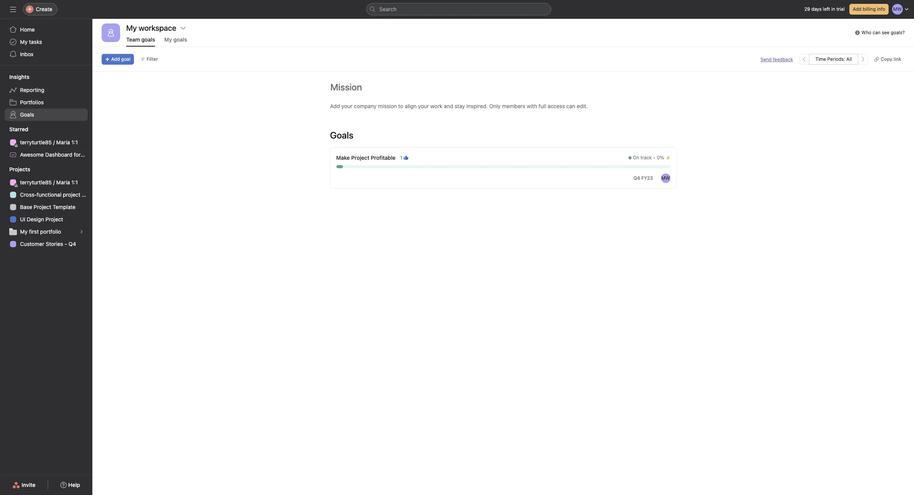 Task type: vqa. For each thing, say whether or not it's contained in the screenshot.
My Workspace
yes



Task type: locate. For each thing, give the bounding box(es) containing it.
1:1
[[72, 139, 78, 146], [72, 179, 78, 186]]

add goal
[[111, 56, 131, 62]]

team goals link
[[126, 36, 155, 47]]

1 horizontal spatial goals
[[330, 130, 354, 141]]

add
[[854, 6, 862, 12], [111, 56, 120, 62], [330, 103, 340, 109]]

link
[[894, 56, 902, 62]]

projects
[[9, 166, 30, 173]]

goals down my workspace
[[141, 36, 155, 43]]

goals down portfolios
[[20, 111, 34, 118]]

1 button
[[399, 154, 410, 162]]

cross-functional project plan link
[[5, 189, 92, 201]]

/ inside starred element
[[53, 139, 55, 146]]

2 horizontal spatial add
[[854, 6, 862, 12]]

2 / from the top
[[53, 179, 55, 186]]

your
[[342, 103, 353, 109], [418, 103, 429, 109]]

functional
[[37, 191, 61, 198]]

-
[[65, 241, 67, 247]]

tasks
[[29, 39, 42, 45]]

add your company mission to align your work and stay inspired. only members with full access can edit.
[[330, 103, 588, 109]]

1 vertical spatial terryturtle85 / maria 1:1 link
[[5, 176, 88, 189]]

terryturtle85 / maria 1:1 link up the 'functional'
[[5, 176, 88, 189]]

terryturtle85 inside projects element
[[20, 179, 52, 186]]

for
[[74, 151, 81, 158]]

/ up dashboard
[[53, 139, 55, 146]]

1 / from the top
[[53, 139, 55, 146]]

home link
[[5, 23, 88, 36]]

add left goal
[[111, 56, 120, 62]]

1 terryturtle85 / maria 1:1 link from the top
[[5, 136, 88, 149]]

add inside button
[[854, 6, 862, 12]]

0 horizontal spatial can
[[567, 103, 576, 109]]

goal
[[121, 56, 131, 62]]

0 horizontal spatial add
[[111, 56, 120, 62]]

work
[[431, 103, 443, 109]]

global element
[[0, 19, 92, 65]]

send feedback
[[761, 56, 794, 62]]

my inside projects element
[[20, 228, 28, 235]]

1 terryturtle85 from the top
[[20, 139, 52, 146]]

maria inside projects element
[[56, 179, 70, 186]]

0 vertical spatial /
[[53, 139, 55, 146]]

insights button
[[0, 73, 29, 81]]

q4 inside dropdown button
[[634, 175, 641, 181]]

cross-
[[20, 191, 37, 198]]

1 horizontal spatial add
[[330, 103, 340, 109]]

my goals
[[164, 36, 187, 43]]

invite
[[22, 482, 36, 488]]

periods:
[[828, 56, 846, 62]]

cross-functional project plan
[[20, 191, 92, 198]]

terryturtle85 / maria 1:1
[[20, 139, 78, 146], [20, 179, 78, 186]]

Mission title text field
[[326, 78, 364, 96]]

1 vertical spatial terryturtle85
[[20, 179, 52, 186]]

trial
[[837, 6, 846, 12]]

terryturtle85 / maria 1:1 up the 'functional'
[[20, 179, 78, 186]]

terryturtle85 / maria 1:1 inside projects element
[[20, 179, 78, 186]]

q4
[[634, 175, 641, 181], [69, 241, 76, 247]]

1 vertical spatial add
[[111, 56, 120, 62]]

0 vertical spatial terryturtle85 / maria 1:1 link
[[5, 136, 88, 149]]

filter
[[147, 56, 158, 62]]

my down my workspace
[[164, 36, 172, 43]]

0 vertical spatial terryturtle85 / maria 1:1
[[20, 139, 78, 146]]

filter button
[[137, 54, 162, 65]]

make
[[336, 154, 350, 161]]

maria up cross-functional project plan
[[56, 179, 70, 186]]

project inside starred element
[[95, 151, 112, 158]]

terryturtle85 up cross-
[[20, 179, 52, 186]]

send
[[761, 56, 772, 62]]

1 vertical spatial terryturtle85 / maria 1:1
[[20, 179, 78, 186]]

q4 right -
[[69, 241, 76, 247]]

1 maria from the top
[[56, 139, 70, 146]]

goals
[[20, 111, 34, 118], [330, 130, 354, 141]]

time periods: all
[[816, 56, 853, 62]]

add inside button
[[111, 56, 120, 62]]

awesome dashboard for new project link
[[5, 149, 112, 161]]

terryturtle85
[[20, 139, 52, 146], [20, 179, 52, 186]]

team goals
[[126, 36, 155, 43]]

1 vertical spatial /
[[53, 179, 55, 186]]

1:1 inside projects element
[[72, 179, 78, 186]]

1 1:1 from the top
[[72, 139, 78, 146]]

2 1:1 from the top
[[72, 179, 78, 186]]

terryturtle85 for awesome
[[20, 139, 52, 146]]

1 vertical spatial 1:1
[[72, 179, 78, 186]]

2 goals from the left
[[174, 36, 187, 43]]

can left see
[[873, 30, 881, 35]]

starred element
[[0, 122, 112, 163]]

terryturtle85 up awesome
[[20, 139, 52, 146]]

help button
[[56, 478, 85, 492]]

terryturtle85 inside starred element
[[20, 139, 52, 146]]

2 terryturtle85 / maria 1:1 link from the top
[[5, 176, 88, 189]]

send feedback link
[[761, 56, 794, 63]]

maria for functional
[[56, 179, 70, 186]]

/ for dashboard
[[53, 139, 55, 146]]

29 days left in trial
[[805, 6, 846, 12]]

terryturtle85 / maria 1:1 link inside starred element
[[5, 136, 88, 149]]

goals up make
[[330, 130, 354, 141]]

reporting
[[20, 87, 44, 93]]

projects element
[[0, 163, 92, 252]]

0 vertical spatial add
[[854, 6, 862, 12]]

maria for dashboard
[[56, 139, 70, 146]]

1 horizontal spatial q4
[[634, 175, 641, 181]]

stories
[[46, 241, 63, 247]]

your left company
[[342, 103, 353, 109]]

0 vertical spatial can
[[873, 30, 881, 35]]

q4 left fy23
[[634, 175, 641, 181]]

mw button
[[662, 174, 671, 183]]

can left edit.
[[567, 103, 576, 109]]

on
[[634, 155, 640, 161]]

my for my goals
[[164, 36, 172, 43]]

0 vertical spatial q4
[[634, 175, 641, 181]]

add left billing
[[854, 6, 862, 12]]

q4 inside projects element
[[69, 241, 76, 247]]

2 vertical spatial add
[[330, 103, 340, 109]]

project up the portfolio
[[45, 216, 63, 223]]

inbox link
[[5, 48, 88, 60]]

terryturtle85 / maria 1:1 up awesome dashboard for new project link
[[20, 139, 78, 146]]

my left first
[[20, 228, 28, 235]]

project right new
[[95, 151, 112, 158]]

goals down show options icon
[[174, 36, 187, 43]]

ui design project
[[20, 216, 63, 223]]

/ for functional
[[53, 179, 55, 186]]

goals for my goals
[[174, 36, 187, 43]]

0 vertical spatial goals
[[20, 111, 34, 118]]

add down the mission title text field
[[330, 103, 340, 109]]

1:1 up the project at the left top of the page
[[72, 179, 78, 186]]

info
[[878, 6, 886, 12]]

1:1 inside starred element
[[72, 139, 78, 146]]

add for add billing info
[[854, 6, 862, 12]]

design
[[27, 216, 44, 223]]

0 horizontal spatial your
[[342, 103, 353, 109]]

1:1 up for
[[72, 139, 78, 146]]

/
[[53, 139, 55, 146], [53, 179, 55, 186]]

customer stories - q4
[[20, 241, 76, 247]]

0 vertical spatial maria
[[56, 139, 70, 146]]

0 vertical spatial terryturtle85
[[20, 139, 52, 146]]

my inside 'global' 'element'
[[20, 39, 28, 45]]

your right align
[[418, 103, 429, 109]]

2 terryturtle85 / maria 1:1 from the top
[[20, 179, 78, 186]]

show options image
[[180, 25, 186, 31]]

plan
[[82, 191, 92, 198]]

1 horizontal spatial your
[[418, 103, 429, 109]]

who can see goals?
[[862, 30, 906, 35]]

0 horizontal spatial goals
[[141, 36, 155, 43]]

goals
[[141, 36, 155, 43], [174, 36, 187, 43]]

in
[[832, 6, 836, 12]]

/ inside projects element
[[53, 179, 55, 186]]

terryturtle85 / maria 1:1 inside starred element
[[20, 139, 78, 146]]

maria up awesome dashboard for new project
[[56, 139, 70, 146]]

maria inside starred element
[[56, 139, 70, 146]]

my for my first portfolio
[[20, 228, 28, 235]]

1 horizontal spatial goals
[[174, 36, 187, 43]]

create button
[[23, 3, 57, 15]]

1 goals from the left
[[141, 36, 155, 43]]

1 vertical spatial q4
[[69, 241, 76, 247]]

project
[[95, 151, 112, 158], [352, 154, 370, 161], [34, 204, 51, 210], [45, 216, 63, 223]]

can
[[873, 30, 881, 35], [567, 103, 576, 109]]

2 maria from the top
[[56, 179, 70, 186]]

with
[[527, 103, 538, 109]]

my tasks
[[20, 39, 42, 45]]

template
[[53, 204, 76, 210]]

ui
[[20, 216, 25, 223]]

base
[[20, 204, 32, 210]]

2 terryturtle85 from the top
[[20, 179, 52, 186]]

0 horizontal spatial q4
[[69, 241, 76, 247]]

1 terryturtle85 / maria 1:1 from the top
[[20, 139, 78, 146]]

terryturtle85 / maria 1:1 link up dashboard
[[5, 136, 88, 149]]

/ up cross-functional project plan
[[53, 179, 55, 186]]

insights element
[[0, 70, 92, 122]]

my left tasks
[[20, 39, 28, 45]]

0 vertical spatial 1:1
[[72, 139, 78, 146]]

2 your from the left
[[418, 103, 429, 109]]

my workspace
[[126, 23, 176, 32]]

0 horizontal spatial goals
[[20, 111, 34, 118]]

project
[[63, 191, 80, 198]]

and
[[444, 103, 454, 109]]

terryturtle85 / maria 1:1 link for functional
[[5, 176, 88, 189]]

1 vertical spatial maria
[[56, 179, 70, 186]]



Task type: describe. For each thing, give the bounding box(es) containing it.
•
[[654, 155, 656, 161]]

add goal button
[[102, 54, 134, 65]]

goals for team goals
[[141, 36, 155, 43]]

fy23
[[642, 175, 654, 181]]

0%
[[657, 155, 665, 161]]

project right make
[[352, 154, 370, 161]]

customer
[[20, 241, 44, 247]]

profitable
[[371, 154, 396, 161]]

portfolios link
[[5, 96, 88, 109]]

only
[[490, 103, 501, 109]]

ui design project link
[[5, 213, 88, 226]]

billing
[[864, 6, 877, 12]]

mw
[[662, 175, 670, 181]]

home
[[20, 26, 35, 33]]

search button
[[367, 3, 551, 15]]

edit.
[[577, 103, 588, 109]]

my first portfolio link
[[5, 226, 88, 238]]

29
[[805, 6, 811, 12]]

q4 fy23
[[634, 175, 654, 181]]

starred button
[[0, 126, 28, 133]]

make project profitable
[[336, 154, 396, 161]]

portfolios
[[20, 99, 44, 106]]

insights
[[9, 74, 29, 80]]

terryturtle85 / maria 1:1 link for dashboard
[[5, 136, 88, 149]]

track
[[641, 155, 652, 161]]

add billing info button
[[850, 4, 889, 15]]

add for add your company mission to align your work and stay inspired. only members with full access can edit.
[[330, 103, 340, 109]]

invite button
[[7, 478, 41, 492]]

awesome dashboard for new project
[[20, 151, 112, 158]]

1:1 for for
[[72, 139, 78, 146]]

goals inside insights element
[[20, 111, 34, 118]]

new
[[82, 151, 93, 158]]

1 your from the left
[[342, 103, 353, 109]]

left
[[824, 6, 831, 12]]

my first portfolio
[[20, 228, 61, 235]]

customer stories - q4 link
[[5, 238, 88, 250]]

my goals link
[[164, 36, 187, 47]]

1 horizontal spatial can
[[873, 30, 881, 35]]

copy link button
[[872, 54, 906, 65]]

add billing info
[[854, 6, 886, 12]]

goals link
[[5, 109, 88, 121]]

time
[[816, 56, 827, 62]]

team
[[126, 36, 140, 43]]

access
[[548, 103, 565, 109]]

see details, my first portfolio image
[[79, 230, 84, 234]]

portfolio
[[40, 228, 61, 235]]

time periods: all button
[[810, 54, 859, 65]]

1:1 for project
[[72, 179, 78, 186]]

terryturtle85 / maria 1:1 for functional
[[20, 179, 78, 186]]

to
[[399, 103, 404, 109]]

help
[[68, 482, 80, 488]]

starred
[[9, 126, 28, 133]]

projects button
[[0, 166, 30, 173]]

project up ui design project
[[34, 204, 51, 210]]

search list box
[[367, 3, 551, 15]]

all
[[847, 56, 853, 62]]

mission
[[378, 103, 397, 109]]

goals?
[[892, 30, 906, 35]]

1
[[400, 155, 403, 161]]

my for my tasks
[[20, 39, 28, 45]]

terryturtle85 for cross-
[[20, 179, 52, 186]]

create
[[36, 6, 52, 12]]

1 vertical spatial goals
[[330, 130, 354, 141]]

who
[[862, 30, 872, 35]]

awesome
[[20, 151, 44, 158]]

inbox
[[20, 51, 34, 57]]

on track
[[634, 155, 652, 161]]

full
[[539, 103, 547, 109]]

1 vertical spatial can
[[567, 103, 576, 109]]

dashboard
[[45, 151, 72, 158]]

inspired.
[[467, 103, 488, 109]]

terryturtle85 / maria 1:1 for dashboard
[[20, 139, 78, 146]]

align
[[405, 103, 417, 109]]

base project template link
[[5, 201, 88, 213]]

days
[[812, 6, 822, 12]]

copy
[[882, 56, 893, 62]]

search
[[380, 6, 397, 12]]

my tasks link
[[5, 36, 88, 48]]

copy link
[[882, 56, 902, 62]]

see
[[883, 30, 890, 35]]

company
[[354, 103, 377, 109]]

members
[[502, 103, 526, 109]]

add for add goal
[[111, 56, 120, 62]]

stay
[[455, 103, 465, 109]]

hide sidebar image
[[10, 6, 16, 12]]

• 0%
[[654, 155, 665, 161]]



